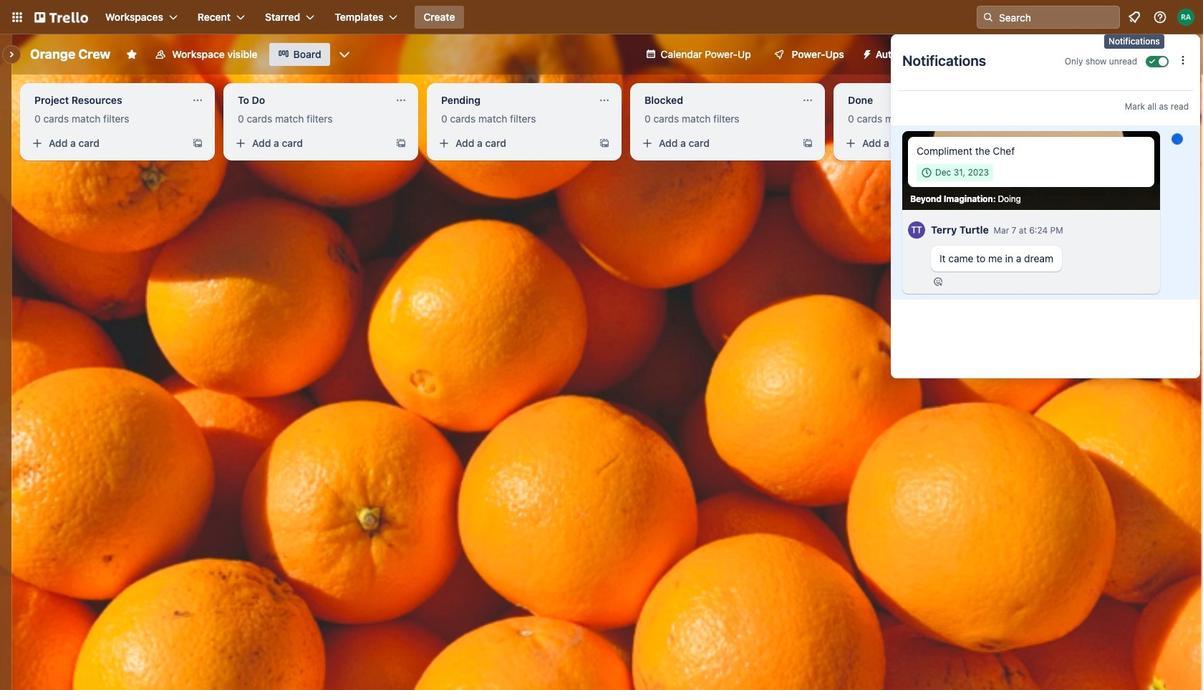 Task type: vqa. For each thing, say whether or not it's contained in the screenshot.
'back to home' IMAGE
yes



Task type: locate. For each thing, give the bounding box(es) containing it.
ruby anderson (rubyanderson7) image
[[1178, 9, 1195, 26], [1090, 44, 1110, 64]]

2 create from template… image from the left
[[599, 138, 610, 149]]

star or unstar board image
[[126, 49, 138, 60]]

show menu image
[[1177, 47, 1192, 62]]

0 horizontal spatial create from template… image
[[192, 138, 203, 149]]

1 create from template… image from the left
[[192, 138, 203, 149]]

create from template… image
[[192, 138, 203, 149], [599, 138, 610, 149], [1006, 138, 1017, 149]]

ruby anderson (rubyanderson7) image right open information menu image
[[1178, 9, 1195, 26]]

0 horizontal spatial ruby anderson (rubyanderson7) image
[[1090, 44, 1110, 64]]

sm image
[[856, 43, 876, 63]]

1 vertical spatial ruby anderson (rubyanderson7) image
[[1090, 44, 1110, 64]]

tooltip
[[1105, 34, 1165, 48]]

ruby anderson (rubyanderson7) image down search field
[[1090, 44, 1110, 64]]

1 horizontal spatial create from template… image
[[599, 138, 610, 149]]

1 horizontal spatial ruby anderson (rubyanderson7) image
[[1178, 9, 1195, 26]]

terry turtle (terryturtle) image
[[909, 219, 926, 241]]

None text field
[[26, 89, 186, 112], [229, 89, 390, 112], [433, 89, 593, 112], [636, 89, 797, 112], [840, 89, 1000, 112], [26, 89, 186, 112], [229, 89, 390, 112], [433, 89, 593, 112], [636, 89, 797, 112], [840, 89, 1000, 112]]

create from template… image
[[396, 138, 407, 149], [803, 138, 814, 149]]

search image
[[983, 11, 995, 23]]

Search field
[[995, 7, 1120, 27]]

2 horizontal spatial create from template… image
[[1006, 138, 1017, 149]]

1 horizontal spatial create from template… image
[[803, 138, 814, 149]]

0 horizontal spatial create from template… image
[[396, 138, 407, 149]]



Task type: describe. For each thing, give the bounding box(es) containing it.
0 vertical spatial ruby anderson (rubyanderson7) image
[[1178, 9, 1195, 26]]

primary element
[[0, 0, 1204, 34]]

3 create from template… image from the left
[[1006, 138, 1017, 149]]

Board name text field
[[23, 43, 118, 66]]

1 create from template… image from the left
[[396, 138, 407, 149]]

open information menu image
[[1154, 10, 1168, 24]]

2 create from template… image from the left
[[803, 138, 814, 149]]

customize views image
[[337, 47, 352, 62]]

back to home image
[[34, 6, 88, 29]]

0 notifications image
[[1126, 9, 1144, 26]]



